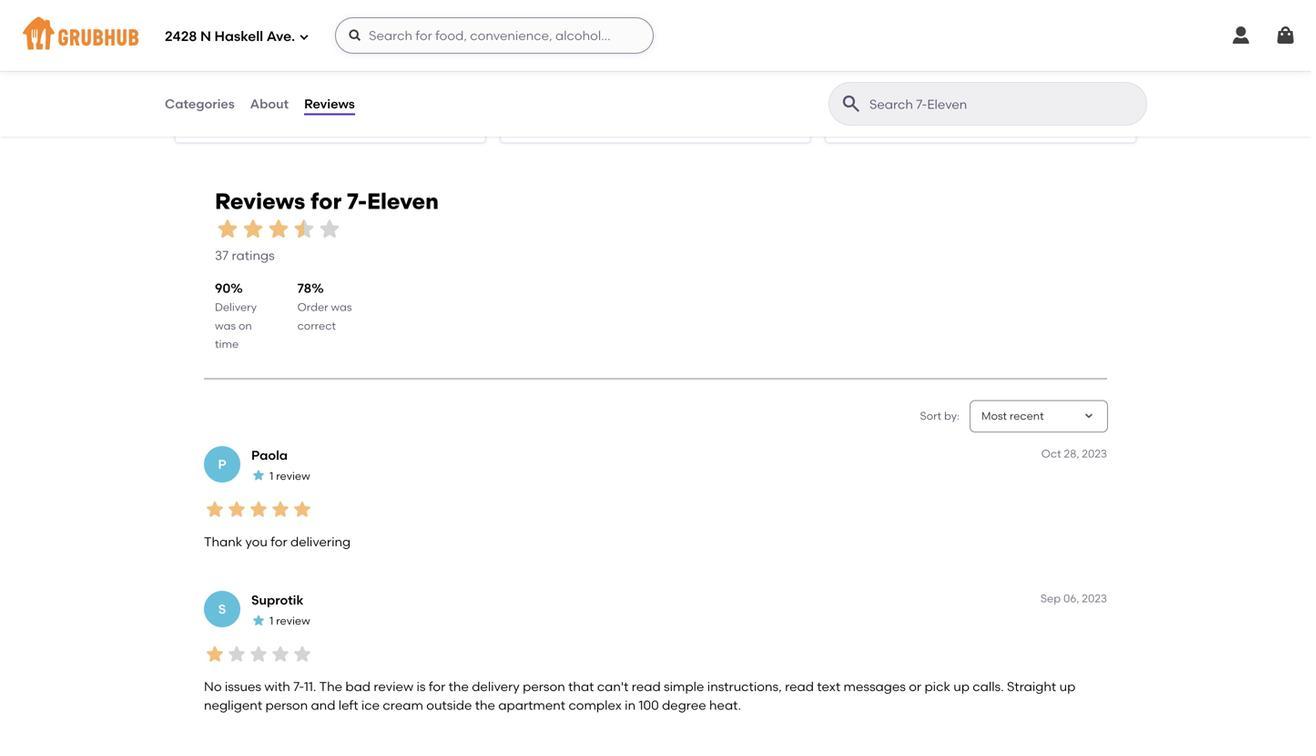 Task type: locate. For each thing, give the bounding box(es) containing it.
with
[[264, 679, 290, 694]]

1 review down suprotik
[[270, 614, 310, 628]]

bowls,
[[333, 26, 379, 44]]

no issues with 7-11. the bad review is for the delivery person that can't read simple instructions, read text messages or pick up calls. straight up negligent person and left ice cream outside the apartment complex in 100 degree heat.
[[204, 679, 1076, 713]]

the right outside
[[475, 697, 495, 713]]

37
[[215, 248, 229, 263]]

2 vertical spatial for
[[429, 679, 446, 694]]

1 horizontal spatial min
[[550, 73, 570, 86]]

review down paola
[[276, 469, 310, 483]]

0 horizontal spatial read
[[632, 679, 661, 694]]

reviews inside "button"
[[304, 96, 355, 111]]

delivery inside 20–35 min $2.49 delivery
[[870, 89, 911, 102]]

7- inside no issues with 7-11. the bad review is for the delivery person that can't read simple instructions, read text messages or pick up calls. straight up negligent person and left ice cream outside the apartment complex in 100 degree heat.
[[293, 679, 304, 694]]

1 for suprotik
[[270, 614, 274, 628]]

was right "order"
[[331, 301, 352, 314]]

0 horizontal spatial person
[[265, 697, 308, 713]]

sort by:
[[920, 409, 960, 423]]

1 review for suprotik
[[270, 614, 310, 628]]

3 20–35 from the left
[[841, 73, 873, 86]]

pitas
[[450, 26, 486, 44]]

0 horizontal spatial min
[[225, 73, 245, 86]]

review
[[276, 469, 310, 483], [276, 614, 310, 628], [374, 679, 414, 694]]

1 horizontal spatial for
[[311, 188, 342, 215]]

1 vertical spatial was
[[215, 319, 236, 332]]

s
[[218, 601, 226, 617]]

bar
[[647, 26, 672, 44]]

2428 n haskell ave.
[[165, 28, 295, 45]]

the
[[319, 679, 342, 694]]

sep
[[1041, 592, 1061, 605]]

person up apartment
[[523, 679, 565, 694]]

2 1 from the top
[[270, 614, 274, 628]]

left
[[339, 697, 358, 713]]

2 20–35 from the left
[[516, 73, 548, 86]]

1 vertical spatial the
[[475, 697, 495, 713]]

0 vertical spatial was
[[331, 301, 352, 314]]

3 min from the left
[[876, 73, 895, 86]]

roti
[[190, 26, 219, 44]]

20–35 for hopdoddy
[[516, 73, 548, 86]]

1 vertical spatial 1
[[270, 614, 274, 628]]

bad
[[346, 679, 371, 694]]

1 1 from the top
[[270, 469, 274, 483]]

that
[[568, 679, 594, 694]]

0 horizontal spatial delivery
[[217, 89, 258, 102]]

was inside "78 order was correct"
[[331, 301, 352, 314]]

review down suprotik
[[276, 614, 310, 628]]

1 review for paola
[[270, 469, 310, 483]]

in
[[625, 697, 636, 713]]

the up outside
[[449, 679, 469, 694]]

for
[[311, 188, 342, 215], [271, 534, 287, 549], [429, 679, 446, 694]]

1 horizontal spatial 7-
[[347, 188, 367, 215]]

1 for paola
[[270, 469, 274, 483]]

main navigation navigation
[[0, 0, 1311, 71]]

delivering
[[291, 534, 351, 549]]

20–35 up $1.99
[[190, 73, 222, 86]]

0 horizontal spatial 7-
[[293, 679, 304, 694]]

oct 28, 2023
[[1042, 447, 1107, 460]]

0 vertical spatial 2023
[[1082, 447, 1107, 460]]

svg image
[[299, 31, 310, 42]]

for left eleven
[[311, 188, 342, 215]]

eleven
[[367, 188, 439, 215]]

read up "100"
[[632, 679, 661, 694]]

min inside 20–35 min $2.49 delivery
[[876, 73, 895, 86]]

2 vertical spatial review
[[374, 679, 414, 694]]

review for paola
[[276, 469, 310, 483]]

0 vertical spatial review
[[276, 469, 310, 483]]

up
[[954, 679, 970, 694], [1060, 679, 1076, 694]]

was up time
[[215, 319, 236, 332]]

svg image
[[1230, 25, 1252, 46], [1275, 25, 1297, 46], [348, 28, 363, 43]]

categories button
[[164, 71, 236, 137]]

reviews right about
[[304, 96, 355, 111]]

delivery
[[217, 89, 258, 102], [870, 89, 911, 102], [472, 679, 520, 694]]

1 vertical spatial reviews
[[215, 188, 305, 215]]

simple
[[664, 679, 704, 694]]

0 horizontal spatial svg image
[[348, 28, 363, 43]]

2 horizontal spatial 20–35
[[841, 73, 873, 86]]

Search 7-Eleven search field
[[868, 96, 1141, 113]]

0 vertical spatial reviews
[[304, 96, 355, 111]]

delivery right $2.49
[[870, 89, 911, 102]]

min inside the 20–35 min $1.99 delivery
[[225, 73, 245, 86]]

1 vertical spatial 1 review
[[270, 614, 310, 628]]

0 vertical spatial the
[[449, 679, 469, 694]]

negligent
[[204, 697, 262, 713]]

2 horizontal spatial min
[[876, 73, 895, 86]]

20–35 down subscription pass image
[[516, 73, 548, 86]]

20–35 min $1.99 delivery
[[190, 73, 258, 102]]

1 1 review from the top
[[270, 469, 310, 483]]

reviews for reviews for 7-eleven
[[215, 188, 305, 215]]

1 vertical spatial 7-
[[293, 679, 304, 694]]

by:
[[944, 409, 960, 423]]

star icon image
[[397, 72, 412, 87], [412, 72, 427, 87], [427, 72, 441, 87], [441, 72, 456, 87], [456, 72, 470, 87], [456, 72, 470, 87], [723, 72, 737, 87], [737, 72, 752, 87], [752, 72, 767, 87], [767, 72, 781, 87], [781, 72, 796, 87], [781, 72, 796, 87], [1048, 72, 1063, 87], [1063, 72, 1077, 87], [1077, 72, 1092, 87], [1092, 72, 1107, 87], [1107, 72, 1121, 87], [1107, 72, 1121, 87], [215, 216, 240, 242], [240, 216, 266, 242], [266, 216, 291, 242], [291, 216, 317, 242], [291, 216, 317, 242], [317, 216, 342, 242], [251, 468, 266, 483], [204, 499, 226, 520], [226, 499, 248, 520], [248, 499, 270, 520], [270, 499, 291, 520], [291, 499, 313, 520], [251, 613, 266, 628], [204, 644, 226, 665], [226, 644, 248, 665], [248, 644, 270, 665], [270, 644, 291, 665], [291, 644, 313, 665]]

delivery up apartment
[[472, 679, 520, 694]]

2 horizontal spatial delivery
[[870, 89, 911, 102]]

1 horizontal spatial was
[[331, 301, 352, 314]]

20–35
[[190, 73, 222, 86], [516, 73, 548, 86], [841, 73, 873, 86]]

1 min from the left
[[225, 73, 245, 86]]

for right you
[[271, 534, 287, 549]]

for right the is
[[429, 679, 446, 694]]

1 read from the left
[[632, 679, 661, 694]]

2023 right 28, at bottom
[[1082, 447, 1107, 460]]

1 horizontal spatial 20–35
[[516, 73, 548, 86]]

suprotik
[[251, 593, 304, 608]]

1 review down paola
[[270, 469, 310, 483]]

2 min from the left
[[550, 73, 570, 86]]

0 horizontal spatial the
[[449, 679, 469, 694]]

calls.
[[973, 679, 1004, 694]]

up right straight at bottom
[[1060, 679, 1076, 694]]

caret down icon image
[[1082, 409, 1097, 424]]

2023
[[1082, 447, 1107, 460], [1082, 592, 1107, 605]]

order
[[297, 301, 328, 314]]

0 horizontal spatial for
[[271, 534, 287, 549]]

most
[[982, 409, 1007, 423]]

delivery inside the 20–35 min $1.99 delivery
[[217, 89, 258, 102]]

11.
[[304, 679, 316, 694]]

the
[[449, 679, 469, 694], [475, 697, 495, 713]]

2 2023 from the top
[[1082, 592, 1107, 605]]

reviews for reviews
[[304, 96, 355, 111]]

is
[[417, 679, 426, 694]]

2 horizontal spatial svg image
[[1275, 25, 1297, 46]]

0 vertical spatial for
[[311, 188, 342, 215]]

$2.49
[[841, 89, 868, 102]]

2 read from the left
[[785, 679, 814, 694]]

was inside 90 delivery was on time
[[215, 319, 236, 332]]

1 down suprotik
[[270, 614, 274, 628]]

recent
[[1010, 409, 1044, 423]]

review up the cream
[[374, 679, 414, 694]]

review for suprotik
[[276, 614, 310, 628]]

0 vertical spatial 1
[[270, 469, 274, 483]]

sort
[[920, 409, 942, 423]]

read left text
[[785, 679, 814, 694]]

person
[[523, 679, 565, 694], [265, 697, 308, 713]]

read
[[632, 679, 661, 694], [785, 679, 814, 694]]

0 horizontal spatial was
[[215, 319, 236, 332]]

delivery right $1.99
[[217, 89, 258, 102]]

sep 06, 2023
[[1041, 592, 1107, 605]]

was
[[331, 301, 352, 314], [215, 319, 236, 332]]

2023 for thank you for delivering
[[1082, 447, 1107, 460]]

2 1 review from the top
[[270, 614, 310, 628]]

20–35 up $2.49
[[841, 73, 873, 86]]

1 2023 from the top
[[1082, 447, 1107, 460]]

1 down paola
[[270, 469, 274, 483]]

time
[[215, 338, 239, 351]]

1
[[270, 469, 274, 483], [270, 614, 274, 628]]

1 20–35 from the left
[[190, 73, 222, 86]]

&
[[435, 26, 446, 44]]

2428
[[165, 28, 197, 45]]

person down with
[[265, 697, 308, 713]]

apartment
[[498, 697, 566, 713]]

2023 right the 06,
[[1082, 592, 1107, 605]]

1 horizontal spatial read
[[785, 679, 814, 694]]

reviews button
[[303, 71, 356, 137]]

1 review
[[270, 469, 310, 483], [270, 614, 310, 628]]

1 vertical spatial review
[[276, 614, 310, 628]]

20–35 inside the 20–35 min $1.99 delivery
[[190, 73, 222, 86]]

1 horizontal spatial delivery
[[472, 679, 520, 694]]

reviews up ratings
[[215, 188, 305, 215]]

0 vertical spatial 1 review
[[270, 469, 310, 483]]

0 vertical spatial person
[[523, 679, 565, 694]]

Search for food, convenience, alcohol... search field
[[335, 17, 654, 54]]

delivery for 20–35 min $1.99 delivery
[[217, 89, 258, 102]]

1 horizontal spatial person
[[523, 679, 565, 694]]

20–35 inside 20–35 min $2.49 delivery
[[841, 73, 873, 86]]

no
[[204, 679, 222, 694]]

1 vertical spatial 2023
[[1082, 592, 1107, 605]]

0 horizontal spatial up
[[954, 679, 970, 694]]

0 vertical spatial 7-
[[347, 188, 367, 215]]

min for hopdoddy
[[550, 73, 570, 86]]

1 horizontal spatial up
[[1060, 679, 1076, 694]]

reviews
[[304, 96, 355, 111], [215, 188, 305, 215]]

min
[[225, 73, 245, 86], [550, 73, 570, 86], [876, 73, 895, 86]]

2 horizontal spatial for
[[429, 679, 446, 694]]

messages
[[844, 679, 906, 694]]

0 horizontal spatial 20–35
[[190, 73, 222, 86]]

up right pick
[[954, 679, 970, 694]]

was for 78
[[331, 301, 352, 314]]



Task type: describe. For each thing, give the bounding box(es) containing it.
review inside no issues with 7-11. the bad review is for the delivery person that can't read simple instructions, read text messages or pick up calls. straight up negligent person and left ice cream outside the apartment complex in 100 degree heat.
[[374, 679, 414, 694]]

78
[[297, 281, 312, 296]]

1 vertical spatial person
[[265, 697, 308, 713]]

on
[[239, 319, 252, 332]]

paola
[[251, 448, 288, 463]]

78 order was correct
[[297, 281, 352, 332]]

hopdoddy
[[516, 26, 592, 44]]

burger
[[596, 26, 644, 44]]

06,
[[1064, 592, 1080, 605]]

pick
[[925, 679, 951, 694]]

28,
[[1064, 447, 1080, 460]]

about
[[250, 96, 289, 111]]

text
[[817, 679, 841, 694]]

categories
[[165, 96, 235, 111]]

magnifying glass icon image
[[841, 93, 862, 115]]

1 up from the left
[[954, 679, 970, 694]]

37 ratings
[[215, 248, 275, 263]]

2 up from the left
[[1060, 679, 1076, 694]]

reviews for 7-eleven
[[215, 188, 439, 215]]

1 vertical spatial for
[[271, 534, 287, 549]]

ice
[[361, 697, 380, 713]]

delivery
[[215, 301, 257, 314]]

20–35 for roti
[[190, 73, 222, 86]]

and
[[311, 697, 336, 713]]

salads
[[382, 26, 432, 44]]

was for 90
[[215, 319, 236, 332]]

thank
[[204, 534, 242, 549]]

1 horizontal spatial the
[[475, 697, 495, 713]]

for inside no issues with 7-11. the bad review is for the delivery person that can't read simple instructions, read text messages or pick up calls. straight up negligent person and left ice cream outside the apartment complex in 100 degree heat.
[[429, 679, 446, 694]]

straight
[[1007, 679, 1057, 694]]

heat.
[[709, 697, 741, 713]]

20–35 min
[[516, 73, 570, 86]]

cream
[[383, 697, 423, 713]]

90 delivery was on time
[[215, 281, 257, 351]]

can't
[[597, 679, 629, 694]]

roti mediterranean bowls, salads & pitas
[[190, 26, 486, 44]]

n
[[200, 28, 211, 45]]

thank you for delivering
[[204, 534, 351, 549]]

issues
[[225, 679, 261, 694]]

1 horizontal spatial svg image
[[1230, 25, 1252, 46]]

you
[[245, 534, 268, 549]]

most recent
[[982, 409, 1044, 423]]

subscription pass image
[[516, 49, 534, 64]]

2023 for no issues with 7-11. the bad review is for the delivery person that can't read simple instructions, read text messages or pick up calls. straight up negligent person and left ice cream outside the apartment complex in 100 degree heat.
[[1082, 592, 1107, 605]]

roti mediterranean bowls, salads & pitas link
[[190, 25, 486, 45]]

$1.99
[[190, 89, 215, 102]]

hopdoddy burger bar
[[516, 26, 672, 44]]

instructions,
[[707, 679, 782, 694]]

100
[[639, 697, 659, 713]]

p
[[218, 457, 226, 472]]

delivery for 20–35 min $2.49 delivery
[[870, 89, 911, 102]]

correct
[[297, 319, 336, 332]]

min for roti
[[225, 73, 245, 86]]

about button
[[249, 71, 290, 137]]

ave.
[[267, 28, 295, 45]]

hopdoddy burger bar link
[[516, 25, 796, 45]]

complex
[[569, 697, 622, 713]]

degree
[[662, 697, 706, 713]]

Sort by: field
[[982, 408, 1044, 424]]

delivery inside no issues with 7-11. the bad review is for the delivery person that can't read simple instructions, read text messages or pick up calls. straight up negligent person and left ice cream outside the apartment complex in 100 degree heat.
[[472, 679, 520, 694]]

haskell
[[215, 28, 263, 45]]

oct
[[1042, 447, 1062, 460]]

mediterranean
[[222, 26, 330, 44]]

or
[[909, 679, 922, 694]]

20–35 min $2.49 delivery
[[841, 73, 911, 102]]

ratings
[[232, 248, 275, 263]]

chicken
[[541, 50, 585, 63]]

outside
[[426, 697, 472, 713]]

90
[[215, 281, 231, 296]]



Task type: vqa. For each thing, say whether or not it's contained in the screenshot.
bottommost 7-
yes



